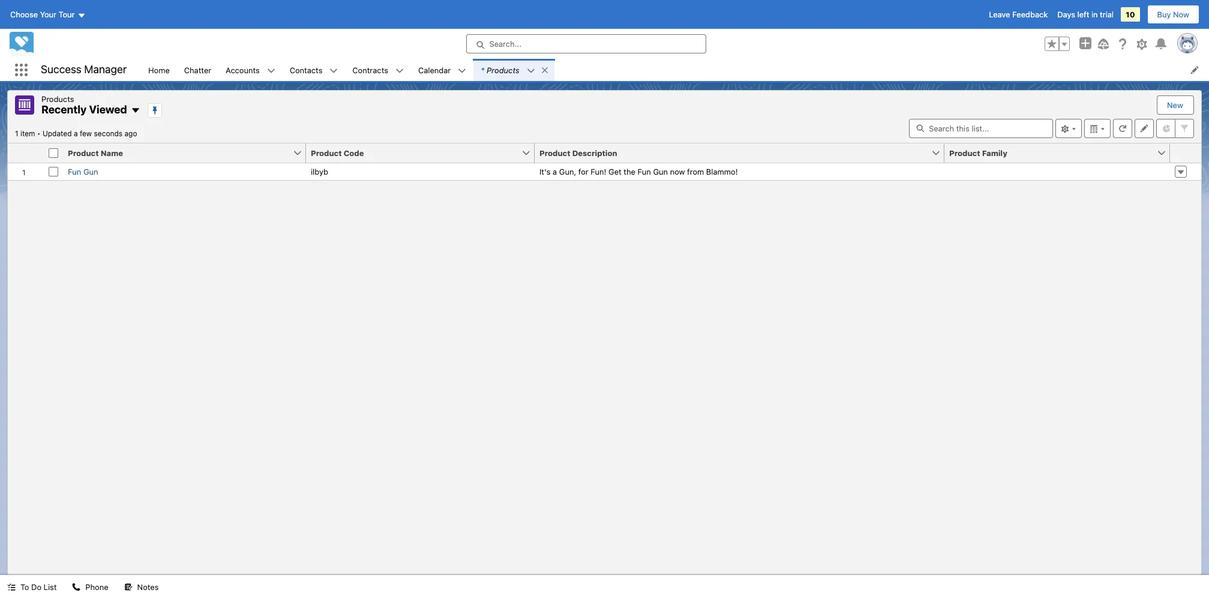 Task type: describe. For each thing, give the bounding box(es) containing it.
product code button
[[306, 143, 522, 162]]

code
[[344, 148, 364, 158]]

products inside the recently viewed|products|list view "element"
[[41, 94, 74, 104]]

recently
[[41, 103, 87, 116]]

fun gun link
[[68, 167, 98, 176]]

10
[[1126, 10, 1135, 19]]

family
[[982, 148, 1008, 158]]

product family button
[[945, 143, 1157, 162]]

product for product description
[[540, 148, 571, 158]]

notes
[[137, 582, 159, 592]]

success
[[41, 63, 81, 76]]

notes button
[[117, 575, 166, 599]]

product for product family
[[950, 148, 980, 158]]

left
[[1078, 10, 1090, 19]]

list
[[44, 582, 57, 592]]

home link
[[141, 59, 177, 81]]

product family
[[950, 148, 1008, 158]]

feedback
[[1013, 10, 1048, 19]]

product description button
[[535, 143, 932, 162]]

buy now button
[[1147, 5, 1200, 24]]

*
[[481, 65, 484, 75]]

chatter
[[184, 65, 211, 75]]

contacts
[[290, 65, 323, 75]]

do
[[31, 582, 41, 592]]

2 fun from the left
[[638, 167, 651, 176]]

item number image
[[8, 143, 44, 162]]

contacts link
[[283, 59, 330, 81]]

product description
[[540, 148, 617, 158]]

action element
[[1170, 143, 1202, 163]]

text default image inside calendar list item
[[458, 66, 467, 75]]

action image
[[1170, 143, 1202, 162]]

to
[[20, 582, 29, 592]]

leave
[[989, 10, 1010, 19]]

product for product code
[[311, 148, 342, 158]]

to do list button
[[0, 575, 64, 599]]

new
[[1168, 100, 1184, 110]]

get
[[609, 167, 622, 176]]

description
[[572, 148, 617, 158]]

a inside recently viewed grid
[[553, 167, 557, 176]]

calendar list item
[[411, 59, 474, 81]]

product family element
[[945, 143, 1178, 163]]

product name element
[[63, 143, 313, 163]]

recently viewed
[[41, 103, 127, 116]]

in
[[1092, 10, 1098, 19]]

seconds
[[94, 129, 123, 138]]

1
[[15, 129, 18, 138]]

text default image inside phone button
[[72, 583, 81, 591]]

list containing home
[[141, 59, 1210, 81]]

few
[[80, 129, 92, 138]]

days
[[1058, 10, 1076, 19]]

product name
[[68, 148, 123, 158]]

1 gun from the left
[[83, 167, 98, 176]]

buy now
[[1158, 10, 1190, 19]]

chatter link
[[177, 59, 219, 81]]

product code element
[[306, 143, 542, 163]]

it's
[[540, 167, 551, 176]]

days left in trial
[[1058, 10, 1114, 19]]

contracts list item
[[345, 59, 411, 81]]

new button
[[1158, 96, 1193, 114]]

it's a gun, for fun! get the fun gun now from blammo!
[[540, 167, 738, 176]]



Task type: vqa. For each thing, say whether or not it's contained in the screenshot.
"Recently Viewed" grid
yes



Task type: locate. For each thing, give the bounding box(es) containing it.
accounts list item
[[219, 59, 283, 81]]

product description element
[[535, 143, 952, 163]]

text default image inside 'contracts' list item
[[396, 66, 404, 75]]

viewed
[[89, 103, 127, 116]]

0 horizontal spatial a
[[74, 129, 78, 138]]

item number element
[[8, 143, 44, 163]]

product up it's
[[540, 148, 571, 158]]

1 item • updated a few seconds ago
[[15, 129, 137, 138]]

phone
[[85, 582, 108, 592]]

recently viewed status
[[15, 129, 43, 138]]

a left 'few'
[[74, 129, 78, 138]]

1 vertical spatial products
[[41, 94, 74, 104]]

product down search recently viewed list view. search field
[[950, 148, 980, 158]]

product
[[68, 148, 99, 158], [311, 148, 342, 158], [540, 148, 571, 158], [950, 148, 980, 158]]

the
[[624, 167, 636, 176]]

search...
[[490, 39, 522, 49]]

products inside list
[[487, 65, 520, 75]]

choose your tour button
[[10, 5, 86, 24]]

0 horizontal spatial gun
[[83, 167, 98, 176]]

updated
[[43, 129, 72, 138]]

to do list
[[20, 582, 57, 592]]

name
[[101, 148, 123, 158]]

cell inside recently viewed grid
[[44, 143, 63, 163]]

3 product from the left
[[540, 148, 571, 158]]

none search field inside the recently viewed|products|list view "element"
[[909, 119, 1053, 138]]

contracts link
[[345, 59, 396, 81]]

1 vertical spatial text default image
[[7, 583, 16, 591]]

2 gun from the left
[[653, 167, 668, 176]]

fun gun
[[68, 167, 98, 176]]

group
[[1045, 37, 1070, 51]]

accounts link
[[219, 59, 267, 81]]

trial
[[1100, 10, 1114, 19]]

0 horizontal spatial products
[[41, 94, 74, 104]]

text default image left to
[[7, 583, 16, 591]]

calendar
[[418, 65, 451, 75]]

1 horizontal spatial text default image
[[330, 66, 338, 75]]

now
[[1174, 10, 1190, 19]]

product up fun gun at top
[[68, 148, 99, 158]]

ago
[[125, 129, 137, 138]]

choose your tour
[[10, 10, 75, 19]]

products right *
[[487, 65, 520, 75]]

fun!
[[591, 167, 607, 176]]

product inside button
[[68, 148, 99, 158]]

1 vertical spatial a
[[553, 167, 557, 176]]

products down 'success'
[[41, 94, 74, 104]]

product code
[[311, 148, 364, 158]]

text default image inside accounts list item
[[267, 66, 275, 75]]

1 horizontal spatial fun
[[638, 167, 651, 176]]

text default image right contacts
[[330, 66, 338, 75]]

product up ilbyb
[[311, 148, 342, 158]]

leave feedback
[[989, 10, 1048, 19]]

list item containing *
[[474, 59, 554, 81]]

buy
[[1158, 10, 1171, 19]]

0 vertical spatial text default image
[[330, 66, 338, 75]]

tour
[[59, 10, 75, 19]]

text default image inside notes button
[[124, 583, 132, 591]]

calendar link
[[411, 59, 458, 81]]

search... button
[[466, 34, 706, 53]]

manager
[[84, 63, 127, 76]]

list item
[[474, 59, 554, 81]]

1 horizontal spatial products
[[487, 65, 520, 75]]

1 horizontal spatial gun
[[653, 167, 668, 176]]

home
[[148, 65, 170, 75]]

gun
[[83, 167, 98, 176], [653, 167, 668, 176]]

text default image
[[330, 66, 338, 75], [7, 583, 16, 591]]

0 vertical spatial products
[[487, 65, 520, 75]]

phone button
[[65, 575, 116, 599]]

•
[[37, 129, 41, 138]]

accounts
[[226, 65, 260, 75]]

1 horizontal spatial a
[[553, 167, 557, 176]]

from
[[687, 167, 704, 176]]

0 horizontal spatial text default image
[[7, 583, 16, 591]]

list
[[141, 59, 1210, 81]]

text default image
[[541, 66, 549, 74], [267, 66, 275, 75], [396, 66, 404, 75], [458, 66, 467, 75], [527, 66, 535, 75], [131, 106, 140, 115], [72, 583, 81, 591], [124, 583, 132, 591]]

leave feedback link
[[989, 10, 1048, 19]]

contracts
[[353, 65, 388, 75]]

products
[[487, 65, 520, 75], [41, 94, 74, 104]]

recently viewed grid
[[8, 143, 1202, 180]]

cell
[[44, 143, 63, 163]]

0 horizontal spatial fun
[[68, 167, 81, 176]]

blammo!
[[706, 167, 738, 176]]

product for product name
[[68, 148, 99, 158]]

4 product from the left
[[950, 148, 980, 158]]

Search Recently Viewed list view. search field
[[909, 119, 1053, 138]]

text default image inside to do list button
[[7, 583, 16, 591]]

gun,
[[559, 167, 576, 176]]

1 product from the left
[[68, 148, 99, 158]]

contacts list item
[[283, 59, 345, 81]]

2 product from the left
[[311, 148, 342, 158]]

recently viewed|products|list view element
[[7, 90, 1202, 575]]

* products
[[481, 65, 520, 75]]

fun down product name
[[68, 167, 81, 176]]

text default image inside contacts list item
[[330, 66, 338, 75]]

a right it's
[[553, 167, 557, 176]]

gun left now
[[653, 167, 668, 176]]

0 vertical spatial a
[[74, 129, 78, 138]]

None search field
[[909, 119, 1053, 138]]

for
[[579, 167, 589, 176]]

product inside "button"
[[950, 148, 980, 158]]

now
[[670, 167, 685, 176]]

success manager
[[41, 63, 127, 76]]

fun
[[68, 167, 81, 176], [638, 167, 651, 176]]

gun down product name
[[83, 167, 98, 176]]

your
[[40, 10, 56, 19]]

fun right the
[[638, 167, 651, 176]]

choose
[[10, 10, 38, 19]]

ilbyb
[[311, 167, 328, 176]]

1 fun from the left
[[68, 167, 81, 176]]

a
[[74, 129, 78, 138], [553, 167, 557, 176]]

product name button
[[63, 143, 293, 162]]

item
[[20, 129, 35, 138]]



